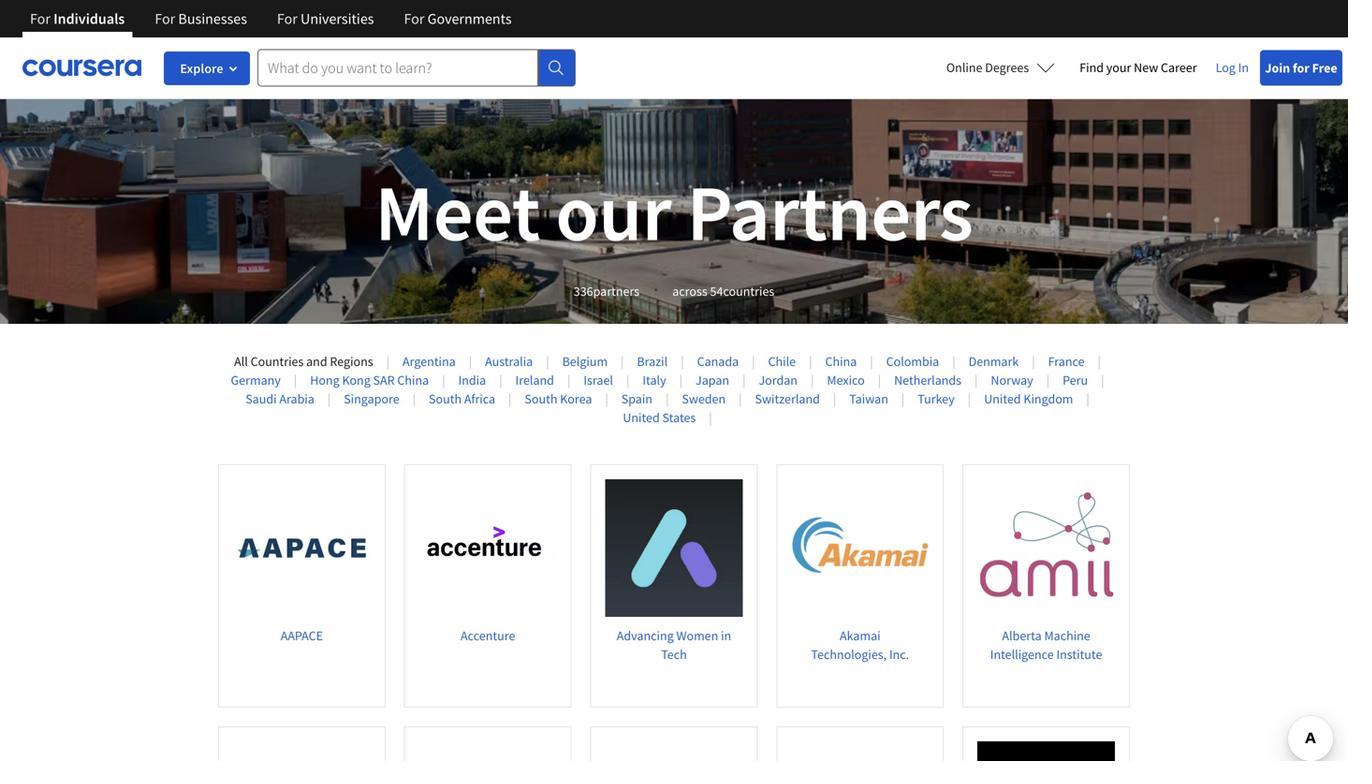 Task type: describe. For each thing, give the bounding box(es) containing it.
| down argentina link
[[442, 372, 445, 389]]

| up spain link in the bottom of the page
[[627, 372, 630, 389]]

find your new career
[[1080, 59, 1198, 76]]

south for south africa
[[429, 391, 462, 407]]

netherlands link
[[895, 372, 962, 389]]

brazil
[[637, 353, 668, 370]]

norway
[[991, 372, 1034, 389]]

all countries and regions
[[234, 353, 373, 370]]

| down denmark link
[[975, 372, 978, 389]]

united kingdom link
[[985, 391, 1074, 407]]

israel
[[584, 372, 614, 389]]

japan
[[696, 372, 730, 389]]

technologies,
[[812, 646, 887, 663]]

join for free link
[[1261, 50, 1343, 86]]

peru
[[1063, 372, 1089, 389]]

chile link
[[769, 353, 796, 370]]

log
[[1216, 59, 1236, 76]]

peru link
[[1063, 372, 1089, 389]]

india
[[459, 372, 486, 389]]

saudi arabia
[[246, 391, 315, 407]]

meet our partners
[[375, 163, 974, 262]]

find
[[1080, 59, 1104, 76]]

turkey
[[918, 391, 955, 407]]

explore
[[180, 60, 224, 77]]

sar
[[373, 372, 395, 389]]

jordan
[[759, 372, 798, 389]]

for businesses
[[155, 9, 247, 28]]

south korea link
[[525, 391, 592, 407]]

united for united kingdom
[[985, 391, 1022, 407]]

canada
[[697, 353, 739, 370]]

log in link
[[1207, 56, 1259, 79]]

regions
[[330, 353, 373, 370]]

ireland
[[516, 372, 554, 389]]

kong
[[342, 372, 371, 389]]

| down israel
[[605, 391, 609, 407]]

south africa
[[429, 391, 496, 407]]

netherlands
[[895, 372, 962, 389]]

israel link
[[584, 372, 614, 389]]

kingdom
[[1024, 391, 1074, 407]]

institute
[[1057, 646, 1103, 663]]

accenture logo image
[[419, 480, 557, 617]]

spain link
[[622, 391, 653, 407]]

american museum of natural history logo image
[[978, 742, 1116, 762]]

colombia
[[887, 353, 940, 370]]

aapace logo image
[[233, 480, 371, 617]]

across 54 countries
[[673, 283, 775, 300]]

hong
[[310, 372, 340, 389]]

universities
[[301, 9, 374, 28]]

| up sar on the left of page
[[387, 353, 390, 370]]

free
[[1313, 59, 1338, 76]]

for for governments
[[404, 9, 425, 28]]

advancing
[[617, 628, 674, 644]]

hong kong sar china link
[[310, 372, 429, 389]]

| right japan
[[743, 372, 746, 389]]

in
[[721, 628, 732, 644]]

| down hong
[[328, 391, 331, 407]]

| up ireland link at the left of page
[[546, 353, 549, 370]]

accenture
[[461, 628, 516, 644]]

businesses
[[178, 9, 247, 28]]

degrees
[[986, 59, 1030, 76]]

australia link
[[485, 353, 533, 370]]

italy link
[[643, 372, 667, 389]]

countries
[[724, 283, 775, 300]]

| up netherlands
[[953, 353, 956, 370]]

switzerland
[[755, 391, 820, 407]]

india link
[[459, 372, 486, 389]]

and
[[306, 353, 327, 370]]

| down australia
[[499, 372, 503, 389]]

alberta
[[1003, 628, 1042, 644]]

aapace link
[[218, 465, 386, 708]]

denmark link
[[969, 353, 1019, 370]]

sweden
[[682, 391, 726, 407]]

online degrees
[[947, 59, 1030, 76]]

new
[[1134, 59, 1159, 76]]

advancing women in tech link
[[591, 465, 758, 708]]

mexico link
[[827, 372, 865, 389]]

| right italy
[[680, 372, 683, 389]]

aapace
[[281, 628, 323, 644]]

akamai
[[840, 628, 881, 644]]

individuals
[[53, 9, 125, 28]]

for for universities
[[277, 9, 298, 28]]

| right turkey link
[[968, 391, 972, 407]]

alberta machine intelligence institute
[[991, 628, 1103, 663]]



Task type: vqa. For each thing, say whether or not it's contained in the screenshot.
"AAPACE Logo" on the left of page
yes



Task type: locate. For each thing, give the bounding box(es) containing it.
1 horizontal spatial united
[[985, 391, 1022, 407]]

join
[[1266, 59, 1291, 76]]

spain
[[622, 391, 653, 407]]

| up taiwan at the right bottom of page
[[878, 372, 882, 389]]

sweden link
[[682, 391, 726, 407]]

ireland link
[[516, 372, 554, 389]]

across
[[673, 283, 708, 300]]

saudi
[[246, 391, 277, 407]]

australia
[[485, 353, 533, 370]]

jordan link
[[759, 372, 798, 389]]

| down netherlands
[[902, 391, 905, 407]]

argentina
[[403, 353, 456, 370]]

united for united states
[[623, 409, 660, 426]]

0 horizontal spatial south
[[429, 391, 462, 407]]

germany link
[[231, 372, 281, 389]]

china down the "argentina"
[[398, 372, 429, 389]]

south for south korea
[[525, 391, 558, 407]]

in
[[1239, 59, 1250, 76]]

| right brazil
[[681, 353, 684, 370]]

| right 'peru' link
[[1102, 372, 1105, 389]]

1 horizontal spatial south
[[525, 391, 558, 407]]

| right the chile
[[809, 353, 813, 370]]

3 for from the left
[[277, 9, 298, 28]]

for for individuals
[[30, 9, 50, 28]]

china
[[826, 353, 857, 370], [398, 372, 429, 389]]

0 horizontal spatial united
[[623, 409, 660, 426]]

south down india
[[429, 391, 462, 407]]

china up mexico
[[826, 353, 857, 370]]

| right "france" link
[[1098, 353, 1101, 370]]

united down spain link in the bottom of the page
[[623, 409, 660, 426]]

| left brazil
[[621, 353, 624, 370]]

1 for from the left
[[30, 9, 50, 28]]

| down mexico link
[[834, 391, 837, 407]]

our
[[556, 163, 672, 262]]

alberta machine intelligence institute link
[[963, 465, 1131, 708]]

akamai technologies, inc. link
[[777, 465, 944, 708]]

336 partners
[[574, 283, 640, 300]]

belgium
[[563, 353, 608, 370]]

for universities
[[277, 9, 374, 28]]

accenture link
[[404, 465, 572, 708]]

africa
[[464, 391, 496, 407]]

| up "switzerland"
[[811, 372, 814, 389]]

inc.
[[890, 646, 910, 663]]

coursera image
[[22, 53, 141, 83]]

| up norway link
[[1033, 353, 1036, 370]]

for left universities
[[277, 9, 298, 28]]

norway link
[[991, 372, 1034, 389]]

banner navigation
[[15, 0, 527, 37]]

find your new career link
[[1071, 56, 1207, 80]]

for left businesses
[[155, 9, 175, 28]]

0 vertical spatial china
[[826, 353, 857, 370]]

turkey link
[[918, 391, 955, 407]]

taiwan link
[[850, 391, 889, 407]]

for
[[30, 9, 50, 28], [155, 9, 175, 28], [277, 9, 298, 28], [404, 9, 425, 28]]

for for businesses
[[155, 9, 175, 28]]

mexico
[[827, 372, 865, 389]]

germany
[[231, 372, 281, 389]]

1 horizontal spatial china
[[826, 353, 857, 370]]

| right africa
[[509, 391, 512, 407]]

governments
[[428, 9, 512, 28]]

for
[[1293, 59, 1310, 76]]

0 vertical spatial united
[[985, 391, 1022, 407]]

partners
[[687, 163, 974, 262]]

| down the "argentina"
[[413, 391, 416, 407]]

akamai technologies, inc.
[[812, 628, 910, 663]]

| up india
[[469, 353, 472, 370]]

argentina link
[[403, 353, 456, 370]]

countries
[[251, 353, 304, 370]]

| left chile link
[[752, 353, 755, 370]]

1 vertical spatial united
[[623, 409, 660, 426]]

explore button
[[164, 52, 250, 85]]

336
[[574, 283, 594, 300]]

for left individuals
[[30, 9, 50, 28]]

2 for from the left
[[155, 9, 175, 28]]

0 horizontal spatial china
[[398, 372, 429, 389]]

None search field
[[258, 49, 576, 87]]

alberta machine intelligence institute logo image
[[978, 480, 1116, 617]]

belgium link
[[563, 353, 608, 370]]

taiwan
[[850, 391, 889, 407]]

chile
[[769, 353, 796, 370]]

| up arabia
[[294, 372, 297, 389]]

join for free
[[1266, 59, 1338, 76]]

states
[[663, 409, 696, 426]]

women
[[677, 628, 719, 644]]

What do you want to learn? text field
[[258, 49, 539, 87]]

advancing women in tech logo image
[[606, 480, 743, 617]]

1 south from the left
[[429, 391, 462, 407]]

career
[[1162, 59, 1198, 76]]

for individuals
[[30, 9, 125, 28]]

| up the korea
[[568, 372, 571, 389]]

meet
[[375, 163, 540, 262]]

united down norway link
[[985, 391, 1022, 407]]

| up united states
[[666, 391, 669, 407]]

54
[[711, 283, 724, 300]]

denmark
[[969, 353, 1019, 370]]

japan link
[[696, 372, 730, 389]]

colombia link
[[887, 353, 940, 370]]

| up kingdom at the right bottom of page
[[1047, 372, 1050, 389]]

log in
[[1216, 59, 1250, 76]]

italy
[[643, 372, 667, 389]]

saudi arabia link
[[246, 391, 315, 407]]

south korea
[[525, 391, 592, 407]]

machine
[[1045, 628, 1091, 644]]

| right sweden
[[739, 391, 742, 407]]

akamai technologies, inc. logo image
[[792, 480, 929, 617]]

| down peru on the right of the page
[[1087, 391, 1090, 407]]

brazil link
[[637, 353, 668, 370]]

arabia
[[279, 391, 315, 407]]

korea
[[560, 391, 592, 407]]

united kingdom
[[985, 391, 1074, 407]]

france link
[[1049, 353, 1085, 370]]

south
[[429, 391, 462, 407], [525, 391, 558, 407]]

intelligence
[[991, 646, 1054, 663]]

| right china 'link'
[[870, 353, 874, 370]]

online
[[947, 59, 983, 76]]

4 for from the left
[[404, 9, 425, 28]]

south down ireland at the left of the page
[[525, 391, 558, 407]]

china link
[[826, 353, 857, 370]]

for up what do you want to learn? 'text box'
[[404, 9, 425, 28]]

1 vertical spatial china
[[398, 372, 429, 389]]

2 south from the left
[[525, 391, 558, 407]]

| down sweden 'link'
[[709, 409, 713, 426]]

singapore
[[344, 391, 400, 407]]



